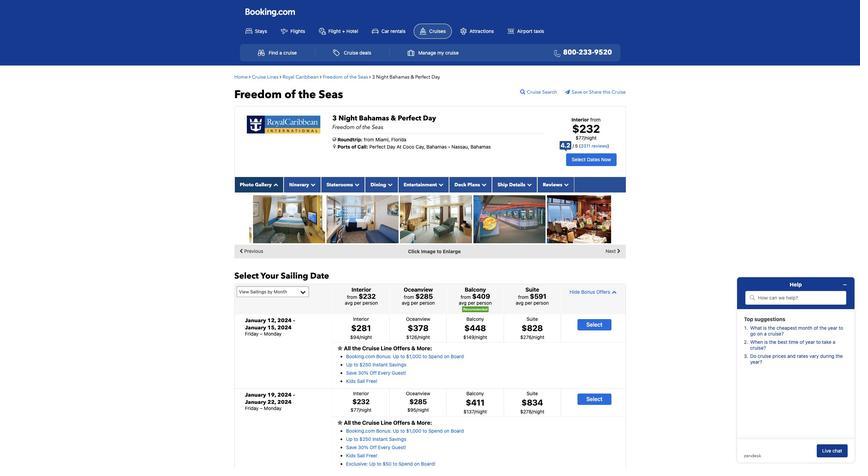 Task type: locate. For each thing, give the bounding box(es) containing it.
select          dates now link
[[567, 154, 617, 166]]

1 vertical spatial 30%
[[358, 445, 369, 451]]

angle right image down deals
[[370, 74, 371, 79]]

chevron down image inside ship details dropdown button
[[526, 182, 532, 187]]

–
[[293, 317, 296, 325], [260, 331, 263, 337], [293, 392, 296, 399], [260, 406, 263, 412]]

3 up globe image
[[333, 114, 337, 123]]

0 vertical spatial more:
[[417, 346, 433, 352]]

from inside the interior from $232 $77 / night
[[591, 117, 601, 123]]

night for 3 night bahamas & perfect day
[[377, 74, 389, 80]]

instant for booking.com bonus: up to $1,000 to spend on board up to $250 instant savings save 30% off every guest! kids sail free!
[[373, 362, 388, 368]]

day for 3 night bahamas & perfect day freedom of the seas
[[423, 114, 437, 123]]

1 horizontal spatial night
[[377, 74, 389, 80]]

to inside navigation
[[437, 249, 442, 255]]

1 vertical spatial off
[[370, 445, 377, 451]]

spend for booking.com bonus: up to $1,000 to spend on board up to $250 instant savings save 30% off every guest! kids sail free!
[[429, 354, 443, 360]]

chevron up image inside hide bonus offers link
[[611, 290, 617, 295]]

/ inside interior $281 $94 / night
[[360, 335, 361, 340]]

2 $250 from the top
[[360, 437, 372, 443]]

2 instant from the top
[[373, 437, 388, 443]]

recommended image
[[463, 307, 489, 313]]

person inside "balcony from $409 avg per person"
[[477, 300, 492, 306]]

0 vertical spatial save 30% off every guest! link
[[346, 371, 407, 376]]

$250 inside booking.com bonus: up to $1,000 to spend on board up to $250 instant savings save 30% off every guest! kids sail free!
[[360, 362, 372, 368]]

booking.com bonus: up to $1,000 to spend on board link down $95
[[346, 429, 464, 435]]

the down caribbean
[[299, 87, 316, 102]]

per for $591
[[525, 300, 533, 306]]

1 horizontal spatial cruise
[[446, 50, 459, 56]]

royal caribbean link
[[283, 74, 319, 80]]

3 person from the left
[[477, 300, 492, 306]]

of up roundtrip: at the top left
[[356, 124, 361, 131]]

chevron down image
[[353, 182, 360, 187], [387, 182, 393, 187], [437, 182, 444, 187], [481, 182, 487, 187], [526, 182, 532, 187]]

$232 inside interior from $232 avg per person
[[359, 293, 376, 301]]

gallery
[[255, 182, 272, 188]]

4 chevron down image from the left
[[481, 182, 487, 187]]

perfect up florida at the left top of page
[[398, 114, 422, 123]]

2 off from the top
[[370, 445, 377, 451]]

2 avg from the left
[[402, 300, 410, 306]]

oceanview
[[404, 287, 433, 293], [406, 316, 431, 322], [406, 391, 431, 397]]

ship details
[[498, 182, 526, 188]]

per for $285
[[411, 300, 419, 306]]

2 booking.com bonus: up to $1,000 to spend on board link from the top
[[346, 429, 464, 435]]

savings down "$126"
[[389, 362, 407, 368]]

2 vertical spatial balcony
[[467, 391, 484, 397]]

1 horizontal spatial chevron down image
[[563, 182, 569, 187]]

from
[[591, 117, 601, 123], [364, 137, 375, 142], [347, 295, 358, 300], [404, 295, 415, 300], [461, 295, 471, 300], [519, 295, 529, 300]]

savings for booking.com bonus: up to $1,000 to spend on board up to $250 instant savings save 30% off every guest! kids sail free! exclusive: up to $50 to spend on board!
[[389, 437, 407, 443]]

chevron down image left dining
[[353, 182, 360, 187]]

2 guest! from the top
[[392, 445, 407, 451]]

day inside 3 night bahamas & perfect day freedom of the seas
[[423, 114, 437, 123]]

2 vertical spatial save
[[346, 445, 357, 451]]

2 select link from the top
[[578, 394, 612, 405]]

1 $250 from the top
[[360, 362, 372, 368]]

freedom down cruise lines
[[235, 87, 282, 102]]

interior image
[[180, 195, 252, 244]]

cruise left search
[[528, 89, 542, 95]]

from right 'interior'
[[591, 117, 601, 123]]

guest! for booking.com bonus: up to $1,000 to spend on board up to $250 instant savings save 30% off every guest! kids sail free! exclusive: up to $50 to spend on board!
[[392, 445, 407, 451]]

0 horizontal spatial 3
[[333, 114, 337, 123]]

booking.com bonus: up to $1,000 to spend on board link for $378
[[346, 354, 464, 360]]

1 instant from the top
[[373, 362, 388, 368]]

1 star image from the top
[[338, 346, 343, 351]]

1 vertical spatial on
[[444, 429, 450, 435]]

2 every from the top
[[378, 445, 391, 451]]

0 vertical spatial offers
[[597, 289, 611, 295]]

2 kids sail free! link from the top
[[346, 453, 378, 459]]

save 30% off every guest! link up $50
[[346, 445, 407, 451]]

night inside balcony $448 $149 / night
[[476, 335, 488, 340]]

reviews
[[592, 143, 608, 149]]

/ for $285
[[417, 408, 418, 413]]

1 vertical spatial bonus:
[[377, 429, 392, 435]]

per inside interior from $232 avg per person
[[354, 300, 362, 306]]

oceanview for from
[[404, 287, 433, 293]]

ship details button
[[493, 177, 538, 193]]

$232 for interior from $232 avg per person
[[359, 293, 376, 301]]

cruise right my in the right of the page
[[446, 50, 459, 56]]

/ inside suite $828 $276 / night
[[532, 335, 534, 340]]

interior inside interior $281 $94 / night
[[354, 316, 369, 322]]

balcony inside balcony $411 $137 / night
[[467, 391, 484, 397]]

from for interior from $232 avg per person
[[347, 295, 358, 300]]

2 chevron down image from the left
[[387, 182, 393, 187]]

$285 inside oceanview $285 $95 / night
[[410, 398, 427, 406]]

on for booking.com bonus: up to $1,000 to spend on board up to $250 instant savings save 30% off every guest! kids sail free!
[[444, 354, 450, 360]]

save inside booking.com bonus: up to $1,000 to spend on board up to $250 instant savings save 30% off every guest! kids sail free!
[[346, 371, 357, 376]]

avg inside interior from $232 avg per person
[[345, 300, 353, 306]]

person up recommended image
[[477, 300, 492, 306]]

bonus: inside booking.com bonus: up to $1,000 to spend on board up to $250 instant savings save 30% off every guest! kids sail free! exclusive: up to $50 to spend on board!
[[377, 429, 392, 435]]

cruise for find a cruise
[[284, 50, 297, 56]]

globe image
[[333, 137, 337, 142]]

0 vertical spatial chevron up image
[[272, 182, 279, 187]]

2 free! from the top
[[367, 453, 378, 459]]

0 vertical spatial select link
[[578, 320, 612, 331]]

day down manage my cruise dropdown button
[[432, 74, 441, 80]]

2 vertical spatial oceanview
[[406, 391, 431, 397]]

person inside oceanview from $285 avg per person
[[420, 300, 435, 306]]

person up oceanview $378 $126 / night at bottom
[[420, 300, 435, 306]]

0 vertical spatial oceanview
[[404, 287, 433, 293]]

per inside "balcony from $409 avg per person"
[[468, 300, 476, 306]]

january left 22,
[[245, 399, 266, 406]]

1 vertical spatial free!
[[367, 453, 378, 459]]

from for roundtrip: from miami, florida
[[364, 137, 375, 142]]

$1,000 down "$126"
[[407, 354, 422, 360]]

1 vertical spatial balcony
[[467, 316, 484, 322]]

avg
[[345, 300, 353, 306], [402, 300, 410, 306], [459, 300, 467, 306], [516, 300, 524, 306]]

person for $232
[[363, 300, 378, 306]]

chevron right image
[[618, 246, 621, 257]]

30% inside booking.com bonus: up to $1,000 to spend on board up to $250 instant savings save 30% off every guest! kids sail free!
[[358, 371, 369, 376]]

chops grille image
[[547, 195, 620, 244]]

night inside oceanview $285 $95 / night
[[418, 408, 429, 413]]

0 vertical spatial spend
[[429, 354, 443, 360]]

4 per from the left
[[525, 300, 533, 306]]

3 chevron down image from the left
[[437, 182, 444, 187]]

0 vertical spatial friday
[[245, 331, 259, 337]]

avg for $285
[[402, 300, 410, 306]]

star image
[[338, 346, 343, 351], [338, 421, 343, 426]]

0 vertical spatial every
[[378, 371, 391, 376]]

3 per from the left
[[468, 300, 476, 306]]

freedom right caribbean
[[323, 74, 343, 80]]

star image for $232
[[338, 421, 343, 426]]

kids sail free! link up exclusive:
[[346, 453, 378, 459]]

4 person from the left
[[534, 300, 549, 306]]

freedom of the seas link
[[323, 74, 370, 80]]

1 horizontal spatial $77
[[576, 135, 585, 141]]

30% inside booking.com bonus: up to $1,000 to spend on board up to $250 instant savings save 30% off every guest! kids sail free! exclusive: up to $50 to spend on board!
[[358, 445, 369, 451]]

0 vertical spatial on
[[444, 354, 450, 360]]

/ for $448
[[475, 335, 476, 340]]

kids
[[346, 379, 356, 385], [346, 453, 356, 459]]

monday inside "january 19, 2024 – january 22, 2024 friday – monday"
[[264, 406, 282, 412]]

chevron down image inside staterooms dropdown button
[[353, 182, 360, 187]]

0 vertical spatial monday
[[264, 331, 282, 337]]

sail up the interior $232 $77 / night
[[357, 379, 365, 385]]

1 vertical spatial suite
[[527, 316, 538, 322]]

guest! inside booking.com bonus: up to $1,000 to spend on board up to $250 instant savings save 30% off every guest! kids sail free!
[[392, 371, 407, 376]]

/ inside balcony $411 $137 / night
[[475, 409, 476, 415]]

5 chevron down image from the left
[[526, 182, 532, 187]]

chevron down image inside 'deck plans' dropdown button
[[481, 182, 487, 187]]

2 cruise from the left
[[446, 50, 459, 56]]

0 vertical spatial free!
[[367, 379, 378, 385]]

chevron down image left 'ship'
[[481, 182, 487, 187]]

2 vertical spatial $232
[[353, 398, 370, 406]]

balcony inside balcony $448 $149 / night
[[467, 316, 484, 322]]

night for $448
[[476, 335, 488, 340]]

from for suite from $591 avg per person
[[519, 295, 529, 300]]

off for booking.com bonus: up to $1,000 to spend on board up to $250 instant savings save 30% off every guest! kids sail free!
[[370, 371, 377, 376]]

2 save 30% off every guest! link from the top
[[346, 445, 407, 451]]

2 vertical spatial seas
[[372, 124, 384, 131]]

0 vertical spatial suite
[[526, 287, 540, 293]]

save 30% off every guest! link for $281
[[346, 371, 407, 376]]

from for oceanview from $285 avg per person
[[404, 295, 415, 300]]

0 horizontal spatial angle right image
[[249, 74, 251, 79]]

sail for booking.com bonus: up to $1,000 to spend on board up to $250 instant savings save 30% off every guest! kids sail free! exclusive: up to $50 to spend on board!
[[357, 453, 365, 459]]

save inside booking.com bonus: up to $1,000 to spend on board up to $250 instant savings save 30% off every guest! kids sail free! exclusive: up to $50 to spend on board!
[[346, 445, 357, 451]]

4 january from the top
[[245, 399, 266, 406]]

booking.com down $94
[[346, 354, 375, 360]]

free! for booking.com bonus: up to $1,000 to spend on board up to $250 instant savings save 30% off every guest! kids sail free!
[[367, 379, 378, 385]]

0 vertical spatial star image
[[338, 346, 343, 351]]

angle right image for freedom of the seas
[[370, 74, 371, 79]]

cruise
[[284, 50, 297, 56], [446, 50, 459, 56]]

0 vertical spatial kids sail free! link
[[346, 379, 378, 385]]

perfect inside 3 night bahamas & perfect day freedom of the seas
[[398, 114, 422, 123]]

oceanview for $285
[[406, 391, 431, 397]]

select for select          dates now
[[572, 157, 586, 163]]

chevron up image inside the photo gallery dropdown button
[[272, 182, 279, 187]]

free! up the interior $232 $77 / night
[[367, 379, 378, 385]]

home link
[[235, 74, 248, 80]]

1 horizontal spatial seas
[[358, 74, 368, 80]]

& down "$126"
[[412, 346, 416, 352]]

spend up 'board!'
[[429, 429, 443, 435]]

january
[[245, 317, 266, 325], [245, 324, 266, 332], [245, 392, 266, 399], [245, 399, 266, 406]]

travel menu navigation
[[240, 44, 621, 61]]

balcony inside "balcony from $409 avg per person"
[[465, 287, 486, 293]]

night inside oceanview $378 $126 / night
[[419, 335, 430, 340]]

guest! inside booking.com bonus: up to $1,000 to spend on board up to $250 instant savings save 30% off every guest! kids sail free! exclusive: up to $50 to spend on board!
[[392, 445, 407, 451]]

1 vertical spatial day
[[423, 114, 437, 123]]

chevron down image inside the reviews dropdown button
[[563, 182, 569, 187]]

1 vertical spatial $250
[[360, 437, 372, 443]]

view sailings by month link
[[237, 287, 309, 298]]

1 savings from the top
[[389, 362, 407, 368]]

suite inside suite $834 $278 / night
[[527, 391, 538, 397]]

1 line from the top
[[381, 346, 392, 352]]

free!
[[367, 379, 378, 385], [367, 453, 378, 459]]

board
[[451, 354, 464, 360], [451, 429, 464, 435]]

friday left 15,
[[245, 331, 259, 337]]

1 $1,000 from the top
[[407, 354, 422, 360]]

2 board from the top
[[451, 429, 464, 435]]

2 monday from the top
[[264, 406, 282, 412]]

0 vertical spatial kids
[[346, 379, 356, 385]]

kids inside booking.com bonus: up to $1,000 to spend on board up to $250 instant savings save 30% off every guest! kids sail free! exclusive: up to $50 to spend on board!
[[346, 453, 356, 459]]

kids sail free! link for $232
[[346, 453, 378, 459]]

angle right image right caribbean
[[320, 74, 322, 79]]

/ inside suite $834 $278 / night
[[532, 409, 534, 415]]

0 vertical spatial instant
[[373, 362, 388, 368]]

1 vertical spatial $232
[[359, 293, 376, 301]]

3 right "freedom of the seas" link
[[373, 74, 375, 80]]

booking.com inside booking.com bonus: up to $1,000 to spend on board up to $250 instant savings save 30% off every guest! kids sail free!
[[346, 354, 375, 360]]

1 vertical spatial kids
[[346, 453, 356, 459]]

off inside booking.com bonus: up to $1,000 to spend on board up to $250 instant savings save 30% off every guest! kids sail free! exclusive: up to $50 to spend on board!
[[370, 445, 377, 451]]

0 vertical spatial $232
[[573, 122, 601, 135]]

booking.com for booking.com bonus: up to $1,000 to spend on board up to $250 instant savings save 30% off every guest! kids sail free! exclusive: up to $50 to spend on board!
[[346, 429, 375, 435]]

1 vertical spatial guest!
[[392, 445, 407, 451]]

offers down $95
[[394, 420, 411, 426]]

perfect down miami,
[[370, 144, 386, 150]]

booking.com home image
[[246, 8, 295, 17]]

•
[[448, 144, 451, 150]]

$149
[[464, 335, 475, 340]]

30% up the interior $232 $77 / night
[[358, 371, 369, 376]]

1 guest! from the top
[[392, 371, 407, 376]]

2024 right 15,
[[278, 324, 292, 332]]

1 cruise from the left
[[284, 50, 297, 56]]

3 night bahamas & perfect day freedom of the seas
[[333, 114, 437, 131]]

interior
[[352, 287, 372, 293], [354, 316, 369, 322], [354, 391, 369, 397]]

every inside booking.com bonus: up to $1,000 to spend on board up to $250 instant savings save 30% off every guest! kids sail free! exclusive: up to $50 to spend on board!
[[378, 445, 391, 451]]

search
[[543, 89, 558, 95]]

1 off from the top
[[370, 371, 377, 376]]

kids for booking.com bonus: up to $1,000 to spend on board up to $250 instant savings save 30% off every guest! kids sail free!
[[346, 379, 356, 385]]

1 vertical spatial $77
[[351, 408, 359, 413]]

12,
[[268, 317, 276, 325]]

friday inside january 12, 2024 – january 15, 2024 friday – monday
[[245, 331, 259, 337]]

per inside suite from $591 avg per person
[[525, 300, 533, 306]]

avg for $409
[[459, 300, 467, 306]]

balcony image
[[327, 195, 399, 244]]

1 board from the top
[[451, 354, 464, 360]]

sailing
[[281, 271, 308, 282]]

0 vertical spatial day
[[432, 74, 441, 80]]

3 for 3 night bahamas & perfect day
[[373, 74, 375, 80]]

angle right image for home
[[249, 74, 251, 79]]

seas up miami,
[[372, 124, 384, 131]]

deals
[[360, 50, 372, 56]]

$1,000 inside booking.com bonus: up to $1,000 to spend on board up to $250 instant savings save 30% off every guest! kids sail free!
[[407, 354, 422, 360]]

cruise search link
[[521, 89, 565, 95]]

interior inside interior from $232 avg per person
[[352, 287, 372, 293]]

dining
[[371, 182, 387, 188]]

0 vertical spatial night
[[377, 74, 389, 80]]

2 all the cruise line offers & more: from the top
[[343, 420, 433, 426]]

1 vertical spatial save 30% off every guest! link
[[346, 445, 407, 451]]

1 vertical spatial select link
[[578, 394, 612, 405]]

savings inside booking.com bonus: up to $1,000 to spend on board up to $250 instant savings save 30% off every guest! kids sail free!
[[389, 362, 407, 368]]

chevron down image for dining
[[387, 182, 393, 187]]

0 vertical spatial up to $250 instant savings link
[[346, 362, 407, 368]]

of
[[344, 74, 349, 80], [285, 87, 296, 102], [356, 124, 361, 131], [352, 144, 357, 150]]

1 bonus: from the top
[[377, 354, 392, 360]]

suite inside suite from $591 avg per person
[[526, 287, 540, 293]]

1 vertical spatial oceanview
[[406, 316, 431, 322]]

previous
[[243, 248, 264, 254]]

monday inside january 12, 2024 – january 15, 2024 friday – monday
[[264, 331, 282, 337]]

0 vertical spatial off
[[370, 371, 377, 376]]

0 horizontal spatial $77
[[351, 408, 359, 413]]

1 avg from the left
[[345, 300, 353, 306]]

2024 right 19,
[[278, 392, 292, 399]]

bonus: inside booking.com bonus: up to $1,000 to spend on board up to $250 instant savings save 30% off every guest! kids sail free!
[[377, 354, 392, 360]]

1 kids sail free! link from the top
[[346, 379, 378, 385]]

/ for $411
[[475, 409, 476, 415]]

night inside suite $828 $276 / night
[[534, 335, 545, 340]]

avg inside oceanview from $285 avg per person
[[402, 300, 410, 306]]

1 vertical spatial chevron up image
[[611, 290, 617, 295]]

5
[[576, 143, 578, 149]]

1 save 30% off every guest! link from the top
[[346, 371, 407, 376]]

night inside 3 night bahamas & perfect day freedom of the seas
[[339, 114, 358, 123]]

$281
[[351, 324, 371, 333]]

1 friday from the top
[[245, 331, 259, 337]]

/ inside balcony $448 $149 / night
[[475, 335, 476, 340]]

1 vertical spatial freedom
[[235, 87, 282, 102]]

0 vertical spatial board
[[451, 354, 464, 360]]

/ inside the interior from $232 $77 / night
[[585, 135, 586, 141]]

from inside "balcony from $409 avg per person"
[[461, 295, 471, 300]]

sail inside booking.com bonus: up to $1,000 to spend on board up to $250 instant savings save 30% off every guest! kids sail free! exclusive: up to $50 to spend on board!
[[357, 453, 365, 459]]

savings for booking.com bonus: up to $1,000 to spend on board up to $250 instant savings save 30% off every guest! kids sail free!
[[389, 362, 407, 368]]

0 vertical spatial savings
[[389, 362, 407, 368]]

balcony up $411
[[467, 391, 484, 397]]

2 line from the top
[[381, 420, 392, 426]]

balcony up recommended image
[[465, 287, 486, 293]]

per up suite $828 $276 / night
[[525, 300, 533, 306]]

from up interior $281 $94 / night
[[347, 295, 358, 300]]

friday
[[245, 331, 259, 337], [245, 406, 259, 412]]

30% up exclusive:
[[358, 445, 369, 451]]

2 $1,000 from the top
[[407, 429, 422, 435]]

$448
[[465, 324, 487, 333]]

chevron down image inside itinerary dropdown button
[[309, 182, 316, 187]]

save left or
[[572, 89, 583, 95]]

find a cruise link
[[251, 46, 305, 59]]

more: for $378
[[417, 346, 433, 352]]

monday down 12, at bottom left
[[264, 331, 282, 337]]

0 vertical spatial $1,000
[[407, 354, 422, 360]]

person up interior $281 $94 / night
[[363, 300, 378, 306]]

chevron down image left entertainment
[[387, 182, 393, 187]]

kids inside booking.com bonus: up to $1,000 to spend on board up to $250 instant savings save 30% off every guest! kids sail free!
[[346, 379, 356, 385]]

0 horizontal spatial chevron down image
[[309, 182, 316, 187]]

the down $94
[[353, 346, 361, 352]]

1 all from the top
[[344, 346, 351, 352]]

details
[[510, 182, 526, 188]]

cruise right a
[[284, 50, 297, 56]]

of down royal
[[285, 87, 296, 102]]

– left 22,
[[260, 406, 263, 412]]

your
[[261, 271, 279, 282]]

freedom
[[323, 74, 343, 80], [235, 87, 282, 102], [333, 124, 355, 131]]

1 horizontal spatial angle right image
[[320, 74, 322, 79]]

day left at
[[387, 144, 396, 150]]

/ inside the interior $232 $77 / night
[[359, 408, 361, 413]]

1 horizontal spatial chevron up image
[[611, 290, 617, 295]]

oceanview image
[[253, 195, 325, 244]]

2024 right 22,
[[278, 399, 292, 406]]

1 vertical spatial 3
[[333, 114, 337, 123]]

night inside the interior from $232 $77 / night
[[586, 135, 597, 141]]

1 vertical spatial booking.com
[[346, 429, 375, 435]]

cruise left lines at the top
[[252, 74, 266, 80]]

$77 inside the interior $232 $77 / night
[[351, 408, 359, 413]]

1 per from the left
[[354, 300, 362, 306]]

avg inside suite from $591 avg per person
[[516, 300, 524, 306]]

ports
[[338, 144, 351, 150]]

suite
[[526, 287, 540, 293], [527, 316, 538, 322], [527, 391, 538, 397]]

cruise inside dropdown button
[[446, 50, 459, 56]]

image
[[422, 249, 436, 255]]

2 booking.com from the top
[[346, 429, 375, 435]]

1 vertical spatial line
[[381, 420, 392, 426]]

$232 for interior from $232 $77 / night
[[573, 122, 601, 135]]

2 sail from the top
[[357, 453, 365, 459]]

2 angle right image from the left
[[320, 74, 322, 79]]

1 more: from the top
[[417, 346, 433, 352]]

taxis
[[534, 28, 545, 34]]

up to $250 instant savings link
[[346, 362, 407, 368], [346, 437, 407, 443]]

board down '$149'
[[451, 354, 464, 360]]

1 vertical spatial kids sail free! link
[[346, 453, 378, 459]]

2 savings from the top
[[389, 437, 407, 443]]

$232 inside the interior $232 $77 / night
[[353, 398, 370, 406]]

4 avg from the left
[[516, 300, 524, 306]]

chevron down image inside dining dropdown button
[[387, 182, 393, 187]]

cruise down $281
[[363, 346, 380, 352]]

the down 'cruise deals' link
[[350, 74, 357, 80]]

flight + hotel
[[329, 28, 359, 34]]

sail up exclusive:
[[357, 453, 365, 459]]

off up exclusive: up to $50 to spend on board! link
[[370, 445, 377, 451]]

line up booking.com bonus: up to $1,000 to spend on board up to $250 instant savings save 30% off every guest! kids sail free! on the bottom of the page
[[381, 346, 392, 352]]

on for booking.com bonus: up to $1,000 to spend on board up to $250 instant savings save 30% off every guest! kids sail free! exclusive: up to $50 to spend on board!
[[444, 429, 450, 435]]

suite for $834
[[527, 391, 538, 397]]

all the cruise line offers & more: down "$126"
[[343, 346, 433, 352]]

chevron up image right bonus
[[611, 290, 617, 295]]

1 select link from the top
[[578, 320, 612, 331]]

angle right image for royal caribbean
[[320, 74, 322, 79]]

free! up exclusive:
[[367, 453, 378, 459]]

1 vertical spatial seas
[[319, 87, 343, 102]]

1 booking.com bonus: up to $1,000 to spend on board link from the top
[[346, 354, 464, 360]]

0 vertical spatial $77
[[576, 135, 585, 141]]

monday
[[264, 331, 282, 337], [264, 406, 282, 412]]

now
[[602, 157, 612, 163]]

offers right bonus
[[597, 289, 611, 295]]

miami,
[[376, 137, 390, 142]]

guest! for booking.com bonus: up to $1,000 to spend on board up to $250 instant savings save 30% off every guest! kids sail free!
[[392, 371, 407, 376]]

$1,000 down $95
[[407, 429, 422, 435]]

board!
[[421, 462, 436, 468]]

chevron down image for entertainment
[[437, 182, 444, 187]]

hide bonus offers
[[570, 289, 611, 295]]

2 bonus: from the top
[[377, 429, 392, 435]]

board inside booking.com bonus: up to $1,000 to spend on board up to $250 instant savings save 30% off every guest! kids sail free!
[[451, 354, 464, 360]]

$1,000 inside booking.com bonus: up to $1,000 to spend on board up to $250 instant savings save 30% off every guest! kids sail free! exclusive: up to $50 to spend on board!
[[407, 429, 422, 435]]

save up exclusive:
[[346, 445, 357, 451]]

previous link
[[238, 246, 264, 257]]

1 vertical spatial save
[[346, 371, 357, 376]]

/ for $834
[[532, 409, 534, 415]]

chevron down image
[[309, 182, 316, 187], [563, 182, 569, 187]]

9520
[[595, 48, 613, 57]]

chevron left image
[[240, 246, 243, 257]]

freedom of the seas down 'cruise deals' link
[[323, 74, 368, 80]]

30% for booking.com bonus: up to $1,000 to spend on board up to $250 instant savings save 30% off every guest! kids sail free!
[[358, 371, 369, 376]]

off inside booking.com bonus: up to $1,000 to spend on board up to $250 instant savings save 30% off every guest! kids sail free!
[[370, 371, 377, 376]]

2 vertical spatial spend
[[399, 462, 413, 468]]

0 vertical spatial seas
[[358, 74, 368, 80]]

savings inside booking.com bonus: up to $1,000 to spend on board up to $250 instant savings save 30% off every guest! kids sail free! exclusive: up to $50 to spend on board!
[[389, 437, 407, 443]]

2 vertical spatial on
[[415, 462, 420, 468]]

night for $281
[[361, 335, 372, 340]]

interior for $232
[[354, 391, 369, 397]]

save up the interior $232 $77 / night
[[346, 371, 357, 376]]

seas
[[358, 74, 368, 80], [319, 87, 343, 102], [372, 124, 384, 131]]

chevron up image left itinerary
[[272, 182, 279, 187]]

savings
[[389, 362, 407, 368], [389, 437, 407, 443]]

1 up to $250 instant savings link from the top
[[346, 362, 407, 368]]

click
[[408, 249, 420, 255]]

manage my cruise
[[419, 50, 459, 56]]

save 30% off every guest! link for $232
[[346, 445, 407, 451]]

day
[[432, 74, 441, 80], [423, 114, 437, 123], [387, 144, 396, 150]]

paper plane image
[[566, 90, 572, 94]]

attractions link
[[455, 24, 500, 38]]

0 vertical spatial booking.com
[[346, 354, 375, 360]]

0 horizontal spatial night
[[339, 114, 358, 123]]

1 free! from the top
[[367, 379, 378, 385]]

savings up exclusive: up to $50 to spend on board! link
[[389, 437, 407, 443]]

2 vertical spatial suite
[[527, 391, 538, 397]]

booking.com bonus: up to $1,000 to spend on board link
[[346, 354, 464, 360], [346, 429, 464, 435]]

roundtrip: from miami, florida
[[338, 137, 407, 142]]

2 vertical spatial offers
[[394, 420, 411, 426]]

on
[[444, 354, 450, 360], [444, 429, 450, 435], [415, 462, 420, 468]]

kids sail free! link up the interior $232 $77 / night
[[346, 379, 378, 385]]

all down the interior $232 $77 / night
[[344, 420, 351, 426]]

2 30% from the top
[[358, 445, 369, 451]]

2 vertical spatial interior
[[354, 391, 369, 397]]

1 2024 from the top
[[278, 317, 292, 325]]

2 chevron down image from the left
[[563, 182, 569, 187]]

15,
[[268, 324, 276, 332]]

800-233-9520
[[564, 48, 613, 57]]

2 all from the top
[[344, 420, 351, 426]]

day up cay,
[[423, 114, 437, 123]]

2 friday from the top
[[245, 406, 259, 412]]

instant inside booking.com bonus: up to $1,000 to spend on board up to $250 instant savings save 30% off every guest! kids sail free!
[[373, 362, 388, 368]]

3 avg from the left
[[459, 300, 467, 306]]

select for select your sailing date
[[235, 271, 259, 282]]

$250 inside booking.com bonus: up to $1,000 to spend on board up to $250 instant savings save 30% off every guest! kids sail free! exclusive: up to $50 to spend on board!
[[360, 437, 372, 443]]

chevron down image left deck
[[437, 182, 444, 187]]

booking.com down the interior $232 $77 / night
[[346, 429, 375, 435]]

all the cruise line offers & more:
[[343, 346, 433, 352], [343, 420, 433, 426]]

suite from $591 avg per person
[[516, 287, 549, 306]]

$411
[[466, 398, 485, 408]]

call:
[[358, 144, 368, 150]]

1 vertical spatial savings
[[389, 437, 407, 443]]

balcony $448 $149 / night
[[464, 316, 488, 340]]

select
[[572, 157, 586, 163], [235, 271, 259, 282], [587, 322, 603, 328], [587, 397, 603, 403]]

1 vertical spatial board
[[451, 429, 464, 435]]

1 all the cruise line offers & more: from the top
[[343, 346, 433, 352]]

1 sail from the top
[[357, 379, 365, 385]]

/ inside oceanview $285 $95 / night
[[417, 408, 418, 413]]

person for $591
[[534, 300, 549, 306]]

1 vertical spatial offers
[[394, 346, 411, 352]]

3 angle right image from the left
[[370, 74, 371, 79]]

1 vertical spatial star image
[[338, 421, 343, 426]]

of down 'cruise deals' link
[[344, 74, 349, 80]]

1 january from the top
[[245, 317, 266, 325]]

1 monday from the top
[[264, 331, 282, 337]]

1 vertical spatial up to $250 instant savings link
[[346, 437, 407, 443]]

$94
[[351, 335, 360, 340]]

1 person from the left
[[363, 300, 378, 306]]

chevron down image for reviews
[[563, 182, 569, 187]]

offers for $411
[[394, 420, 411, 426]]

1 vertical spatial sail
[[357, 453, 365, 459]]

$285
[[416, 293, 433, 301], [410, 398, 427, 406]]

chevron down image left reviews
[[526, 182, 532, 187]]

spend inside booking.com bonus: up to $1,000 to spend on board up to $250 instant savings save 30% off every guest! kids sail free!
[[429, 354, 443, 360]]

1 30% from the top
[[358, 371, 369, 376]]

select link for $834
[[578, 394, 612, 405]]

suite for from
[[526, 287, 540, 293]]

night inside interior $281 $94 / night
[[361, 335, 372, 340]]

1 chevron down image from the left
[[309, 182, 316, 187]]

seas down deals
[[358, 74, 368, 80]]

cruise lines
[[252, 74, 279, 80]]

1 every from the top
[[378, 371, 391, 376]]

$232 inside the interior from $232 $77 / night
[[573, 122, 601, 135]]

1 vertical spatial friday
[[245, 406, 259, 412]]

$232
[[573, 122, 601, 135], [359, 293, 376, 301], [353, 398, 370, 406]]

night inside balcony $411 $137 / night
[[476, 409, 487, 415]]

& down $95
[[412, 420, 416, 426]]

board down the $137
[[451, 429, 464, 435]]

/
[[585, 135, 586, 141], [573, 143, 575, 149], [360, 335, 361, 340], [418, 335, 419, 340], [475, 335, 476, 340], [532, 335, 534, 340], [359, 408, 361, 413], [417, 408, 418, 413], [475, 409, 476, 415], [532, 409, 534, 415]]

1 angle right image from the left
[[249, 74, 251, 79]]

chevron up image
[[272, 182, 279, 187], [611, 290, 617, 295]]

2 more: from the top
[[417, 420, 433, 426]]

2 per from the left
[[411, 300, 419, 306]]

1 chevron down image from the left
[[353, 182, 360, 187]]

1 vertical spatial every
[[378, 445, 391, 451]]

free! inside booking.com bonus: up to $1,000 to spend on board up to $250 instant savings save 30% off every guest! kids sail free!
[[367, 379, 378, 385]]

avg up interior $281 $94 / night
[[345, 300, 353, 306]]

1 vertical spatial $285
[[410, 398, 427, 406]]

0 vertical spatial interior
[[352, 287, 372, 293]]

booking.com inside booking.com bonus: up to $1,000 to spend on board up to $250 instant savings save 30% off every guest! kids sail free! exclusive: up to $50 to spend on board!
[[346, 429, 375, 435]]

0 vertical spatial $285
[[416, 293, 433, 301]]

$77 inside the interior from $232 $77 / night
[[576, 135, 585, 141]]

booking.com bonus: up to $1,000 to spend on board link for $285
[[346, 429, 464, 435]]

star image for $281
[[338, 346, 343, 351]]

per up oceanview $378 $126 / night at bottom
[[411, 300, 419, 306]]

spend down $378
[[429, 354, 443, 360]]

royal caribbean image
[[247, 116, 321, 134]]

angle right image right the home
[[249, 74, 251, 79]]

perfect for 3 night bahamas & perfect day freedom of the seas
[[398, 114, 422, 123]]

avg inside "balcony from $409 avg per person"
[[459, 300, 467, 306]]

from up oceanview $378 $126 / night at bottom
[[404, 295, 415, 300]]

2 kids from the top
[[346, 453, 356, 459]]

2 january from the top
[[245, 324, 266, 332]]

per inside oceanview from $285 avg per person
[[411, 300, 419, 306]]

interior inside the interior $232 $77 / night
[[354, 391, 369, 397]]

from for interior from $232 $77 / night
[[591, 117, 601, 123]]

suite inside suite $828 $276 / night
[[527, 316, 538, 322]]

all down $94
[[344, 346, 351, 352]]

0 vertical spatial 30%
[[358, 371, 369, 376]]

dining button
[[365, 177, 399, 193]]

& up florida at the left top of page
[[391, 114, 397, 123]]

kids up the interior $232 $77 / night
[[346, 379, 356, 385]]

0 horizontal spatial chevron up image
[[272, 182, 279, 187]]

$285 up $95
[[410, 398, 427, 406]]

$250 for booking.com bonus: up to $1,000 to spend on board up to $250 instant savings save 30% off every guest! kids sail free!
[[360, 362, 372, 368]]

per up recommended image
[[468, 300, 476, 306]]

avg for $591
[[516, 300, 524, 306]]

2 star image from the top
[[338, 421, 343, 426]]

kids up exclusive:
[[346, 453, 356, 459]]

2 person from the left
[[420, 300, 435, 306]]

chevron down image for staterooms
[[353, 182, 360, 187]]

2 horizontal spatial seas
[[372, 124, 384, 131]]

chevron down image inside entertainment "dropdown button"
[[437, 182, 444, 187]]

avg left $591
[[516, 300, 524, 306]]

0 vertical spatial line
[[381, 346, 392, 352]]

balcony up "$448"
[[467, 316, 484, 322]]

save
[[572, 89, 583, 95], [346, 371, 357, 376], [346, 445, 357, 451]]

0 vertical spatial all
[[344, 346, 351, 352]]

free! inside booking.com bonus: up to $1,000 to spend on board up to $250 instant savings save 30% off every guest! kids sail free! exclusive: up to $50 to spend on board!
[[367, 453, 378, 459]]

2 up to $250 instant savings link from the top
[[346, 437, 407, 443]]

per
[[354, 300, 362, 306], [411, 300, 419, 306], [468, 300, 476, 306], [525, 300, 533, 306]]

johnny rockets image
[[474, 195, 546, 244]]

person up suite $828 $276 / night
[[534, 300, 549, 306]]

oceanview inside oceanview from $285 avg per person
[[404, 287, 433, 293]]

angle right image
[[249, 74, 251, 79], [320, 74, 322, 79], [370, 74, 371, 79]]

1 kids from the top
[[346, 379, 356, 385]]

1 booking.com from the top
[[346, 354, 375, 360]]

$285 up oceanview $378 $126 / night at bottom
[[416, 293, 433, 301]]

1 vertical spatial night
[[339, 114, 358, 123]]

entertainment button
[[399, 177, 450, 193]]

instant inside booking.com bonus: up to $1,000 to spend on board up to $250 instant savings save 30% off every guest! kids sail free! exclusive: up to $50 to spend on board!
[[373, 437, 388, 443]]

0 vertical spatial bonus:
[[377, 354, 392, 360]]

3 inside 3 night bahamas & perfect day freedom of the seas
[[333, 114, 337, 123]]

1 vertical spatial all
[[344, 420, 351, 426]]

$834
[[522, 398, 544, 408]]

friday left 22,
[[245, 406, 259, 412]]

every inside booking.com bonus: up to $1,000 to spend on board up to $250 instant savings save 30% off every guest! kids sail free!
[[378, 371, 391, 376]]

/ inside oceanview $378 $126 / night
[[418, 335, 419, 340]]

1 vertical spatial spend
[[429, 429, 443, 435]]

from inside interior from $232 avg per person
[[347, 295, 358, 300]]

monday down 19,
[[264, 406, 282, 412]]

person inside interior from $232 avg per person
[[363, 300, 378, 306]]

freedom of the seas down royal
[[235, 87, 343, 102]]



Task type: vqa. For each thing, say whether or not it's contained in the screenshot.


Task type: describe. For each thing, give the bounding box(es) containing it.
sail for booking.com bonus: up to $1,000 to spend on board up to $250 instant savings save 30% off every guest! kids sail free!
[[357, 379, 365, 385]]

$137
[[464, 409, 475, 415]]

select for $834 select link
[[587, 397, 603, 403]]

board for booking.com bonus: up to $1,000 to spend on board up to $250 instant savings save 30% off every guest! kids sail free!
[[451, 354, 464, 360]]

4.2
[[561, 142, 571, 149]]

oceanview for $378
[[406, 316, 431, 322]]

$126
[[407, 335, 418, 340]]

of inside 3 night bahamas & perfect day freedom of the seas
[[356, 124, 361, 131]]

share
[[590, 89, 602, 95]]

2 vertical spatial perfect
[[370, 144, 386, 150]]

– right 19,
[[293, 392, 296, 399]]

manage my cruise button
[[400, 46, 467, 59]]

click image to enlarge
[[408, 249, 461, 255]]

$1,000 for booking.com bonus: up to $1,000 to spend on board up to $250 instant savings save 30% off every guest! kids sail free!
[[407, 354, 422, 360]]

all for $281
[[344, 346, 351, 352]]

0 vertical spatial freedom
[[323, 74, 343, 80]]

night for 3 night bahamas & perfect day freedom of the seas
[[339, 114, 358, 123]]

car rentals
[[382, 28, 406, 34]]

person for $409
[[477, 300, 492, 306]]

select link for $828
[[578, 320, 612, 331]]

bonus: for booking.com bonus: up to $1,000 to spend on board up to $250 instant savings save 30% off every guest! kids sail free!
[[377, 354, 392, 360]]

friday for $232
[[245, 406, 259, 412]]

30% for booking.com bonus: up to $1,000 to spend on board up to $250 instant savings save 30% off every guest! kids sail free! exclusive: up to $50 to spend on board!
[[358, 445, 369, 451]]

interior $232 $77 / night
[[351, 391, 372, 413]]

month
[[274, 289, 287, 295]]

/ for $828
[[532, 335, 534, 340]]

3 january from the top
[[245, 392, 266, 399]]

reviews
[[543, 182, 563, 188]]

day for 3 night bahamas & perfect day
[[432, 74, 441, 80]]

kids for booking.com bonus: up to $1,000 to spend on board up to $250 instant savings save 30% off every guest! kids sail free! exclusive: up to $50 to spend on board!
[[346, 453, 356, 459]]

2 vertical spatial day
[[387, 144, 396, 150]]

$828
[[522, 324, 544, 333]]

hide bonus offers link
[[563, 286, 624, 298]]

3311
[[581, 143, 591, 149]]

january 19, 2024 – january 22, 2024 friday – monday
[[245, 392, 296, 412]]

coco
[[403, 144, 415, 150]]

bonus: for booking.com bonus: up to $1,000 to spend on board up to $250 instant savings save 30% off every guest! kids sail free! exclusive: up to $50 to spend on board!
[[377, 429, 392, 435]]

800-233-9520 link
[[552, 48, 613, 58]]

$95
[[408, 408, 417, 413]]

flight
[[329, 28, 341, 34]]

bahamas inside 3 night bahamas & perfect day freedom of the seas
[[359, 114, 389, 123]]

dates
[[588, 157, 601, 163]]

oceanview from $285 avg per person
[[402, 287, 435, 306]]

cruise for manage my cruise
[[446, 50, 459, 56]]

sailing list element
[[235, 315, 626, 469]]

find
[[269, 50, 278, 56]]

booking.com for booking.com bonus: up to $1,000 to spend on board up to $250 instant savings save 30% off every guest! kids sail free!
[[346, 354, 375, 360]]

friday for $281
[[245, 331, 259, 337]]

from for balcony from $409 avg per person
[[461, 295, 471, 300]]

kids sail free! link for $281
[[346, 379, 378, 385]]

the down the interior $232 $77 / night
[[353, 420, 361, 426]]

off for booking.com bonus: up to $1,000 to spend on board up to $250 instant savings save 30% off every guest! kids sail free! exclusive: up to $50 to spend on board!
[[370, 445, 377, 451]]

my
[[438, 50, 444, 56]]

night for $378
[[419, 335, 430, 340]]

cruises
[[430, 28, 446, 34]]

search image
[[521, 89, 528, 94]]

photo gallery
[[240, 182, 272, 188]]

of down roundtrip: at the top left
[[352, 144, 357, 150]]

interior for from
[[352, 287, 372, 293]]

person for $285
[[420, 300, 435, 306]]

photo gallery image thumbnails navigation
[[235, 245, 626, 259]]

plans
[[468, 182, 481, 188]]

lines
[[267, 74, 279, 80]]

the inside 3 night bahamas & perfect day freedom of the seas
[[363, 124, 371, 131]]

flight + hotel link
[[314, 24, 364, 38]]

up to $250 instant savings link for $281
[[346, 362, 407, 368]]

oceanview $378 $126 / night
[[406, 316, 431, 340]]

up to $250 instant savings link for $232
[[346, 437, 407, 443]]

22,
[[268, 399, 276, 406]]

freedom inside 3 night bahamas & perfect day freedom of the seas
[[333, 124, 355, 131]]

at
[[397, 144, 402, 150]]

$285 inside oceanview from $285 avg per person
[[416, 293, 433, 301]]

every for booking.com bonus: up to $1,000 to spend on board up to $250 instant savings save 30% off every guest! kids sail free!
[[378, 371, 391, 376]]

0 vertical spatial save
[[572, 89, 583, 95]]

home
[[235, 74, 248, 80]]

freedom of the seas main content
[[105, 69, 630, 469]]

deck plans
[[455, 182, 481, 188]]

233-
[[579, 48, 595, 57]]

cruise deals link
[[326, 46, 379, 59]]

cruise deals
[[344, 50, 372, 56]]

exclusive: up to $50 to spend on board! link
[[346, 462, 436, 468]]

reviews button
[[538, 177, 575, 193]]

balcony from $409 avg per person
[[459, 287, 492, 306]]

interior
[[572, 117, 590, 123]]

suite $828 $276 / night
[[521, 316, 545, 340]]

flights link
[[276, 24, 311, 38]]

line for $232
[[381, 420, 392, 426]]

night for $285
[[418, 408, 429, 413]]

by
[[268, 289, 273, 295]]

night for $834
[[534, 409, 545, 415]]

next
[[606, 248, 618, 254]]

select your sailing date
[[235, 271, 329, 282]]

& inside 3 night bahamas & perfect day freedom of the seas
[[391, 114, 397, 123]]

seas inside 3 night bahamas & perfect day freedom of the seas
[[372, 124, 384, 131]]

per for $232
[[354, 300, 362, 306]]

night for $232
[[361, 408, 372, 413]]

airport taxis
[[518, 28, 545, 34]]

balcony for from
[[465, 287, 486, 293]]

airport taxis link
[[503, 24, 550, 38]]

balcony for $411
[[467, 391, 484, 397]]

interior from $232 $77 / night
[[572, 117, 601, 141]]

)
[[608, 143, 610, 149]]

all for $232
[[344, 420, 351, 426]]

chevron up image for photo gallery
[[272, 182, 279, 187]]

cruise inside travel menu navigation
[[344, 50, 359, 56]]

select for select link associated with $828
[[587, 322, 603, 328]]

sailings
[[250, 289, 267, 295]]

royal caribbean
[[283, 74, 319, 80]]

more: for $285
[[417, 420, 433, 426]]

800-
[[564, 48, 579, 57]]

monday for $232
[[264, 406, 282, 412]]

interior for $281
[[354, 316, 369, 322]]

/ inside '4.2 / 5 ( 3311 reviews )'
[[573, 143, 575, 149]]

save or share this cruise link
[[566, 89, 626, 95]]

& down travel menu navigation
[[411, 74, 415, 80]]

cruise right this
[[612, 89, 626, 95]]

19,
[[268, 392, 276, 399]]

a
[[280, 50, 282, 56]]

roundtrip:
[[338, 137, 363, 142]]

1 vertical spatial freedom of the seas
[[235, 87, 343, 102]]

chevron up image for hide bonus offers
[[611, 290, 617, 295]]

3 night bahamas & perfect day
[[373, 74, 441, 80]]

rentals
[[391, 28, 406, 34]]

0 vertical spatial freedom of the seas
[[323, 74, 368, 80]]

(
[[580, 143, 581, 149]]

attractions
[[470, 28, 494, 34]]

per for $409
[[468, 300, 476, 306]]

free! for booking.com bonus: up to $1,000 to spend on board up to $250 instant savings save 30% off every guest! kids sail free! exclusive: up to $50 to spend on board!
[[367, 453, 378, 459]]

staterooms button
[[321, 177, 365, 193]]

caribbean
[[296, 74, 319, 80]]

all the cruise line offers & more: for $232
[[343, 420, 433, 426]]

3 2024 from the top
[[278, 392, 292, 399]]

save for booking.com bonus: up to $1,000 to spend on board up to $250 instant savings save 30% off every guest! kids sail free!
[[346, 371, 357, 376]]

view
[[239, 289, 249, 295]]

photo
[[240, 182, 254, 188]]

$50
[[383, 462, 392, 468]]

– right 12, at bottom left
[[293, 317, 296, 325]]

deck
[[455, 182, 467, 188]]

angle right image
[[280, 74, 282, 79]]

perfect for 3 night bahamas & perfect day
[[416, 74, 431, 80]]

4 2024 from the top
[[278, 399, 292, 406]]

2 2024 from the top
[[278, 324, 292, 332]]

/ for $281
[[360, 335, 361, 340]]

booking.com bonus: up to $1,000 to spend on board up to $250 instant savings save 30% off every guest! kids sail free! exclusive: up to $50 to spend on board!
[[346, 429, 464, 468]]

manage
[[419, 50, 436, 56]]

nassau,
[[452, 144, 470, 150]]

monday for $281
[[264, 331, 282, 337]]

this
[[603, 89, 611, 95]]

+
[[342, 28, 345, 34]]

select          dates now
[[572, 157, 612, 163]]

0 horizontal spatial seas
[[319, 87, 343, 102]]

save for booking.com bonus: up to $1,000 to spend on board up to $250 instant savings save 30% off every guest! kids sail free! exclusive: up to $50 to spend on board!
[[346, 445, 357, 451]]

night for $411
[[476, 409, 487, 415]]

save or share this cruise
[[572, 89, 626, 95]]

map marker image
[[333, 144, 336, 149]]

line for $281
[[381, 346, 392, 352]]

$1,000 for booking.com bonus: up to $1,000 to spend on board up to $250 instant savings save 30% off every guest! kids sail free! exclusive: up to $50 to spend on board!
[[407, 429, 422, 435]]

cruise lines link
[[252, 74, 279, 80]]

$409
[[473, 293, 491, 301]]

– left 15,
[[260, 331, 263, 337]]

balcony for $448
[[467, 316, 484, 322]]

board for booking.com bonus: up to $1,000 to spend on board up to $250 instant savings save 30% off every guest! kids sail free! exclusive: up to $50 to spend on board!
[[451, 429, 464, 435]]

/ for $232
[[359, 408, 361, 413]]

cruise down the interior $232 $77 / night
[[363, 420, 380, 426]]

suite image
[[400, 195, 472, 244]]

january 12, 2024 – january 15, 2024 friday – monday
[[245, 317, 296, 337]]

/ for $378
[[418, 335, 419, 340]]

enlarge
[[443, 249, 461, 255]]

oceanview $285 $95 / night
[[406, 391, 431, 413]]

chevron down image for deck plans
[[481, 182, 487, 187]]

next link
[[606, 246, 623, 257]]

find a cruise
[[269, 50, 297, 56]]

night for $828
[[534, 335, 545, 340]]

$250 for booking.com bonus: up to $1,000 to spend on board up to $250 instant savings save 30% off every guest! kids sail free! exclusive: up to $50 to spend on board!
[[360, 437, 372, 443]]

view sailings by month
[[239, 289, 287, 295]]

all the cruise line offers & more: for $281
[[343, 346, 433, 352]]



